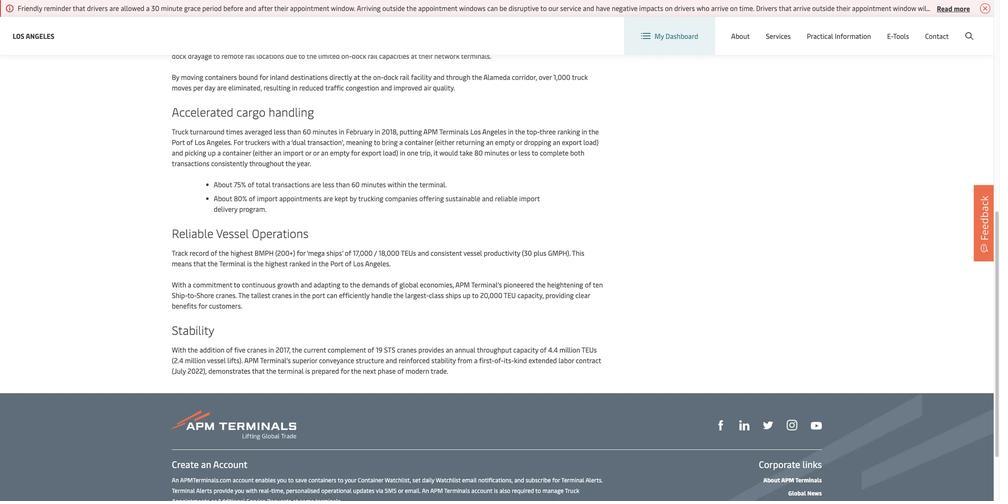 Task type: describe. For each thing, give the bounding box(es) containing it.
los angeles link
[[13, 31, 54, 41]]

to-
[[188, 291, 197, 300]]

containers inside an apmterminals.com account enables you to save containers to your container watchlist, set daily watchlist email notifications, and subscribe for terminal alerts. terminal alerts provide you with real-time, personalised operational updates via sms or email. an apm terminals account is also required to manage truck appointments or additional service requests at some terminals.
[[309, 477, 337, 485]]

and left the improved
[[381, 83, 392, 92]]

switch location button
[[743, 25, 804, 34]]

and inside track record of the highest bmph (200+) for 'mega ships' of 17,000 / 18,000 teus and consistent vessel productivity (30 plus gmph). this means that the terminal is the highest ranked in the port of los angeles.
[[418, 249, 429, 258]]

in inside with the addition of five cranes in 2017, the current complement of 19 sts cranes provides an annual throughput capacity of 4.4 million teus (2.4 million vessel lifts). apm terminal's superior conveyance structure and reinforced stability from a first-of-its-kind extended labor contract (july 2022), demonstrates that the terminal is prepared for the next phase of modern trade.
[[269, 346, 274, 355]]

email
[[462, 477, 477, 485]]

the left the top-
[[515, 127, 526, 136]]

dwell
[[342, 41, 358, 50]]

angeles inside los angeles "link"
[[26, 31, 54, 40]]

in left 2018,
[[375, 127, 380, 136]]

is up corridor
[[257, 19, 261, 29]]

you tube link
[[811, 420, 823, 431]]

switch
[[756, 25, 776, 34]]

consistent
[[431, 249, 462, 258]]

for up tracks,
[[466, 19, 475, 29]]

angeles. inside truck turnaround times averaged less than 60 minutes in february in 2018, putting apm terminals los angeles in the top-three ranking in the port of los angeles. for truckers with a 'dual transaction', meaning to bring a container (either returning an empty or dropping an export load) and picking up a container (either an import or or an empty for export load) in one trip, it would take 80 minutes or less to complete both transactions consistently throughout the year.
[[207, 138, 232, 147]]

subscribe
[[526, 477, 551, 485]]

limited
[[319, 51, 340, 61]]

than inside apm terminals los angeles is the only terminal with seamless access to all three major highways for truckers and direct on-dock rail connection to the alameda corridor for on-dock rail trains. the 65-acre on-dock rail has 12 working tracks, plus six storage tracks is capable of handling 1,100 teus simultaneously. average eastbound dwell time is less than two days versus six-seven days at surrounding terminals or off- dock drayage to remote rail locations due to the limited on-dock rail capacities at their network terminals.
[[395, 41, 409, 50]]

0 horizontal spatial cranes
[[247, 346, 267, 355]]

congestion
[[346, 83, 379, 92]]

continuous
[[242, 280, 276, 290]]

0 horizontal spatial create
[[172, 459, 199, 471]]

2 horizontal spatial import
[[520, 194, 540, 203]]

the down global
[[394, 291, 404, 300]]

can inside with a commitment to continuous growth and adapting to the demands of global economies, apm terminal's pioneered the heightening of ten ship-to-shore cranes. the tallest cranes in the port can efficiently handle the largest-class ships up to 20,000 teu capacity, providing clear benefits for customers.
[[327, 291, 338, 300]]

2022),
[[188, 367, 207, 376]]

meaning
[[346, 138, 373, 147]]

in left one
[[400, 148, 406, 158]]

of left ten
[[585, 280, 592, 290]]

import inside truck turnaround times averaged less than 60 minutes in february in 2018, putting apm terminals los angeles in the top-three ranking in the port of los angeles. for truckers with a 'dual transaction', meaning to bring a container (either returning an empty or dropping an export load) and picking up a container (either an import or or an empty for export load) in one trip, it would take 80 minutes or less to complete both transactions consistently throughout the year.
[[283, 148, 304, 158]]

a up the consistently
[[217, 148, 221, 158]]

email.
[[405, 487, 421, 496]]

drayage
[[188, 51, 212, 61]]

1 horizontal spatial can
[[488, 3, 498, 13]]

angeles inside apm terminals los angeles is the only terminal with seamless access to all three major highways for truckers and direct on-dock rail connection to the alameda corridor for on-dock rail trains. the 65-acre on-dock rail has 12 working tracks, plus six storage tracks is capable of handling 1,100 teus simultaneously. average eastbound dwell time is less than two days versus six-seven days at surrounding terminals or off- dock drayage to remote rail locations due to the limited on-dock rail capacities at their network terminals.
[[231, 19, 255, 29]]

bring
[[382, 138, 398, 147]]

rail down service
[[562, 19, 571, 29]]

to up cranes.
[[234, 280, 240, 290]]

due
[[286, 51, 297, 61]]

2 horizontal spatial cranes
[[397, 346, 417, 355]]

also
[[500, 487, 511, 496]]

on- down all
[[388, 30, 398, 39]]

switch location
[[756, 25, 804, 34]]

my dashboard
[[655, 31, 699, 41]]

sms
[[385, 487, 397, 496]]

rece
[[989, 3, 1001, 13]]

1 horizontal spatial million
[[560, 346, 581, 355]]

the up two
[[407, 3, 417, 13]]

additional
[[218, 498, 245, 502]]

of left the five
[[226, 346, 233, 355]]

drivers
[[757, 3, 778, 13]]

vessel inside with the addition of five cranes in 2017, the current complement of 19 sts cranes provides an annual throughput capacity of 4.4 million teus (2.4 million vessel lifts). apm terminal's superior conveyance structure and reinforced stability from a first-of-its-kind extended labor contract (july 2022), demonstrates that the terminal is prepared for the next phase of modern trade.
[[207, 356, 226, 366]]

port
[[312, 291, 325, 300]]

or down the transaction',
[[313, 148, 320, 158]]

directly
[[330, 72, 352, 82]]

the inside with a commitment to continuous growth and adapting to the demands of global economies, apm terminal's pioneered the heightening of ten ship-to-shore cranes. the tallest cranes in the port can efficiently handle the largest-class ships up to 20,000 teu capacity, providing clear benefits for customers.
[[238, 291, 250, 300]]

the left addition
[[188, 346, 198, 355]]

and inside apm terminals los angeles is the only terminal with seamless access to all three major highways for truckers and direct on-dock rail connection to the alameda corridor for on-dock rail trains. the 65-acre on-dock rail has 12 working tracks, plus six storage tracks is capable of handling 1,100 teus simultaneously. average eastbound dwell time is less than two days versus six-seven days at surrounding terminals or off- dock drayage to remote rail locations due to the limited on-dock rail capacities at their network terminals.
[[503, 19, 514, 29]]

los up picking
[[195, 138, 205, 147]]

an down the transaction',
[[321, 148, 329, 158]]

truck inside truck turnaround times averaged less than 60 minutes in february in 2018, putting apm terminals los angeles in the top-three ranking in the port of los angeles. for truckers with a 'dual transaction', meaning to bring a container (either returning an empty or dropping an export load) and picking up a container (either an import or or an empty for export load) in one trip, it would take 80 minutes or less to complete both transactions consistently throughout the year.
[[172, 127, 189, 136]]

2 horizontal spatial their
[[837, 3, 851, 13]]

to left save
[[288, 477, 294, 485]]

the left the next
[[351, 367, 361, 376]]

rail down simultaneously.
[[245, 51, 255, 61]]

2 vertical spatial than
[[336, 180, 350, 189]]

terminals inside truck turnaround times averaged less than 60 minutes in february in 2018, putting apm terminals los angeles in the top-three ranking in the port of los angeles. for truckers with a 'dual transaction', meaning to bring a container (either returning an empty or dropping an export load) and picking up a container (either an import or or an empty for export load) in one trip, it would take 80 minutes or less to complete both transactions consistently throughout the year.
[[440, 127, 469, 136]]

1 horizontal spatial container
[[405, 138, 433, 147]]

to down dropping
[[532, 148, 539, 158]]

rail up two
[[414, 30, 424, 39]]

1 vertical spatial (either
[[253, 148, 273, 158]]

track
[[172, 249, 188, 258]]

feedback
[[978, 196, 992, 241]]

to up efficiently
[[342, 280, 349, 290]]

one
[[407, 148, 419, 158]]

to left your
[[338, 477, 344, 485]]

take
[[460, 148, 473, 158]]

1 vertical spatial container
[[223, 148, 251, 158]]

news
[[808, 490, 823, 498]]

that inside track record of the highest bmph (200+) for 'mega ships' of 17,000 / 18,000 teus and consistent vessel productivity (30 plus gmph). this means that the terminal is the highest ranked in the port of los angeles.
[[194, 259, 206, 269]]

corridor,
[[512, 72, 538, 82]]

a inside with the addition of five cranes in 2017, the current complement of 19 sts cranes provides an annual throughput capacity of 4.4 million teus (2.4 million vessel lifts). apm terminal's superior conveyance structure and reinforced stability from a first-of-its-kind extended labor contract (july 2022), demonstrates that the terminal is prepared for the next phase of modern trade.
[[474, 356, 478, 366]]

remote
[[222, 51, 244, 61]]

the right through
[[472, 72, 482, 82]]

ten
[[593, 280, 603, 290]]

an up apmterminals.com
[[201, 459, 211, 471]]

1 vertical spatial transactions
[[272, 180, 310, 189]]

truckers inside apm terminals los angeles is the only terminal with seamless access to all three major highways for truckers and direct on-dock rail connection to the alameda corridor for on-dock rail trains. the 65-acre on-dock rail has 12 working tracks, plus six storage tracks is capable of handling 1,100 teus simultaneously. average eastbound dwell time is less than two days versus six-seven days at surrounding terminals or off- dock drayage to remote rail locations due to the limited on-dock rail capacities at their network terminals.
[[476, 19, 501, 29]]

alameda inside apm terminals los angeles is the only terminal with seamless access to all three major highways for truckers and direct on-dock rail connection to the alameda corridor for on-dock rail trains. the 65-acre on-dock rail has 12 working tracks, plus six storage tracks is capable of handling 1,100 teus simultaneously. average eastbound dwell time is less than two days versus six-seven days at surrounding terminals or off- dock drayage to remote rail locations due to the limited on-dock rail capacities at their network terminals.
[[227, 30, 253, 39]]

of right record
[[211, 249, 217, 258]]

efficiently
[[339, 291, 370, 300]]

on- down dwell on the top left of page
[[342, 51, 352, 61]]

vessel
[[216, 225, 249, 241]]

or left dropping
[[517, 138, 523, 147]]

links
[[803, 459, 823, 471]]

75%
[[234, 180, 246, 189]]

0 horizontal spatial their
[[274, 3, 289, 13]]

truckers inside truck turnaround times averaged less than 60 minutes in february in 2018, putting apm terminals los angeles in the top-three ranking in the port of los angeles. for truckers with a 'dual transaction', meaning to bring a container (either returning an empty or dropping an export load) and picking up a container (either an import or or an empty for export load) in one trip, it would take 80 minutes or less to complete both transactions consistently throughout the year.
[[245, 138, 270, 147]]

apm inside an apmterminals.com account enables you to save containers to your container watchlist, set daily watchlist email notifications, and subscribe for terminal alerts. terminal alerts provide you with real-time, personalised operational updates via sms or email. an apm terminals account is also required to manage truck appointments or additional service requests at some terminals.
[[431, 487, 443, 496]]

handling inside apm terminals los angeles is the only terminal with seamless access to all three major highways for truckers and direct on-dock rail connection to the alameda corridor for on-dock rail trains. the 65-acre on-dock rail has 12 working tracks, plus six storage tracks is capable of handling 1,100 teus simultaneously. average eastbound dwell time is less than two days versus six-seven days at surrounding terminals or off- dock drayage to remote rail locations due to the limited on-dock rail capacities at their network terminals.
[[172, 41, 198, 50]]

1 outside from the left
[[383, 3, 405, 13]]

the left year.
[[286, 159, 296, 168]]

the down 'mega
[[319, 259, 329, 269]]

65-
[[362, 30, 373, 39]]

time.
[[740, 3, 755, 13]]

0 vertical spatial highest
[[231, 249, 253, 258]]

the up corridor
[[263, 19, 273, 29]]

global for global news
[[789, 490, 807, 498]]

the left port
[[301, 291, 311, 300]]

and inside truck turnaround times averaged less than 60 minutes in february in 2018, putting apm terminals los angeles in the top-three ranking in the port of los angeles. for truckers with a 'dual transaction', meaning to bring a container (either returning an empty or dropping an export load) and picking up a container (either an import or or an empty for export load) in one trip, it would take 80 minutes or less to complete both transactions consistently throughout the year.
[[172, 148, 183, 158]]

in right ranking
[[582, 127, 588, 136]]

dock down time
[[352, 51, 367, 61]]

2018,
[[382, 127, 398, 136]]

the up capacity,
[[536, 280, 546, 290]]

1 horizontal spatial load)
[[584, 138, 599, 147]]

consistently
[[211, 159, 248, 168]]

class
[[429, 291, 444, 300]]

that right reminder
[[73, 3, 85, 13]]

the right ranking
[[589, 127, 599, 136]]

close alert image
[[981, 3, 991, 14]]

1 vertical spatial minutes
[[485, 148, 509, 158]]

for inside by moving containers bound for inland destinations directly at the on-dock rail facility and through the alameda corridor, over 1,000 truck moves per day are eliminated, resulting in reduced traffic congestion and improved air quality.
[[260, 72, 269, 82]]

are up appointments
[[312, 180, 321, 189]]

angeles. inside track record of the highest bmph (200+) for 'mega ships' of 17,000 / 18,000 teus and consistent vessel productivity (30 plus gmph). this means that the terminal is the highest ranked in the port of los angeles.
[[365, 259, 391, 269]]

real-
[[259, 487, 271, 496]]

program.
[[239, 205, 267, 214]]

window
[[894, 3, 917, 13]]

0 horizontal spatial empty
[[330, 148, 350, 158]]

0 horizontal spatial import
[[257, 194, 278, 203]]

an right returning
[[486, 138, 494, 147]]

terminals up "global news" link
[[796, 477, 823, 485]]

turnaround
[[190, 127, 225, 136]]

facebook image
[[716, 421, 726, 431]]

practical information button
[[807, 17, 872, 55]]

practical
[[807, 31, 834, 41]]

corporate
[[759, 459, 801, 471]]

in inside track record of the highest bmph (200+) for 'mega ships' of 17,000 / 18,000 teus and consistent vessel productivity (30 plus gmph). this means that the terminal is the highest ranked in the port of los angeles.
[[312, 259, 317, 269]]

apm down corporate links
[[782, 477, 795, 485]]

or down alerts
[[211, 498, 217, 502]]

los up returning
[[471, 127, 481, 136]]

terminal inside track record of the highest bmph (200+) for 'mega ships' of 17,000 / 18,000 teus and consistent vessel productivity (30 plus gmph). this means that the terminal is the highest ranked in the port of los angeles.
[[219, 259, 246, 269]]

is down acre
[[375, 41, 380, 50]]

stability
[[432, 356, 456, 366]]

teus inside track record of the highest bmph (200+) for 'mega ships' of 17,000 / 18,000 teus and consistent vessel productivity (30 plus gmph). this means that the terminal is the highest ranked in the port of los angeles.
[[401, 249, 416, 258]]

services button
[[766, 17, 791, 55]]

1 days from the left
[[423, 41, 437, 50]]

the right within
[[408, 180, 418, 189]]

or right 80
[[511, 148, 517, 158]]

with inside an apmterminals.com account enables you to save containers to your container watchlist, set daily watchlist email notifications, and subscribe for terminal alerts. terminal alerts provide you with real-time, personalised operational updates via sms or email. an apm terminals account is also required to manage truck appointments or additional service requests at some terminals.
[[246, 487, 258, 496]]

six-
[[460, 41, 471, 50]]

to down subscribe
[[536, 487, 541, 496]]

sustainable
[[446, 194, 481, 203]]

about 80% of import appointments are kept by trucking companies offering sustainable and reliable import delivery program.
[[214, 194, 540, 214]]

time,
[[271, 487, 285, 496]]

has
[[425, 30, 436, 39]]

eliminated,
[[228, 83, 262, 92]]

of inside about 80% of import appointments are kept by trucking companies offering sustainable and reliable import delivery program.
[[249, 194, 256, 203]]

stability
[[172, 322, 214, 338]]

and inside about 80% of import appointments are kept by trucking companies offering sustainable and reliable import delivery program.
[[482, 194, 494, 203]]

0 horizontal spatial an
[[172, 477, 179, 485]]

terminals. inside apm terminals los angeles is the only terminal with seamless access to all three major highways for truckers and direct on-dock rail connection to the alameda corridor for on-dock rail trains. the 65-acre on-dock rail has 12 working tracks, plus six storage tracks is capable of handling 1,100 teus simultaneously. average eastbound dwell time is less than two days versus six-seven days at surrounding terminals or off- dock drayage to remote rail locations due to the limited on-dock rail capacities at their network terminals.
[[461, 51, 492, 61]]

some
[[300, 498, 314, 502]]

impacts
[[640, 3, 664, 13]]

2 on from the left
[[731, 3, 738, 13]]

direct
[[516, 19, 533, 29]]

at down two
[[411, 51, 417, 61]]

to left our
[[541, 3, 547, 13]]

are inside by moving containers bound for inland destinations directly at the on-dock rail facility and through the alameda corridor, over 1,000 truck moves per day are eliminated, resulting in reduced traffic congestion and improved air quality.
[[217, 83, 227, 92]]

off-
[[590, 41, 602, 50]]

major
[[417, 19, 435, 29]]

three inside truck turnaround times averaged less than 60 minutes in february in 2018, putting apm terminals los angeles in the top-three ranking in the port of los angeles. for truckers with a 'dual transaction', meaning to bring a container (either returning an empty or dropping an export load) and picking up a container (either an import or or an empty for export load) in one trip, it would take 80 minutes or less to complete both transactions consistently throughout the year.
[[540, 127, 556, 136]]

reminder
[[44, 3, 71, 13]]

an up "throughout" on the left
[[274, 148, 282, 158]]

rail up "eastbound"
[[318, 30, 328, 39]]

1 horizontal spatial you
[[277, 477, 287, 485]]

0 horizontal spatial account
[[233, 477, 254, 485]]

is inside an apmterminals.com account enables you to save containers to your container watchlist, set daily watchlist email notifications, and subscribe for terminal alerts. terminal alerts provide you with real-time, personalised operational updates via sms or email. an apm terminals account is also required to manage truck appointments or additional service requests at some terminals.
[[494, 487, 498, 496]]

1,100
[[200, 41, 215, 50]]

the down "eastbound"
[[307, 51, 317, 61]]

alameda inside by moving containers bound for inland destinations directly at the on-dock rail facility and through the alameda corridor, over 1,000 truck moves per day are eliminated, resulting in reduced traffic congestion and improved air quality.
[[484, 72, 511, 82]]

of right ships'
[[345, 249, 352, 258]]

the inside apm terminals los angeles is the only terminal with seamless access to all three major highways for truckers and direct on-dock rail connection to the alameda corridor for on-dock rail trains. the 65-acre on-dock rail has 12 working tracks, plus six storage tracks is capable of handling 1,100 teus simultaneously. average eastbound dwell time is less than two days versus six-seven days at surrounding terminals or off- dock drayage to remote rail locations due to the limited on-dock rail capacities at their network terminals.
[[350, 30, 361, 39]]

than inside truck turnaround times averaged less than 60 minutes in february in 2018, putting apm terminals los angeles in the top-three ranking in the port of los angeles. for truckers with a 'dual transaction', meaning to bring a container (either returning an empty or dropping an export load) and picking up a container (either an import or or an empty for export load) in one trip, it would take 80 minutes or less to complete both transactions consistently throughout the year.
[[287, 127, 301, 136]]

plus inside track record of the highest bmph (200+) for 'mega ships' of 17,000 / 18,000 teus and consistent vessel productivity (30 plus gmph). this means that the terminal is the highest ranked in the port of los angeles.
[[534, 249, 547, 258]]

to left bring
[[374, 138, 381, 147]]

turned
[[940, 3, 960, 13]]

by moving containers bound for inland destinations directly at the on-dock rail facility and through the alameda corridor, over 1,000 truck moves per day are eliminated, resulting in reduced traffic congestion and improved air quality.
[[172, 72, 588, 92]]

0 vertical spatial empty
[[495, 138, 515, 147]]

negative
[[612, 3, 638, 13]]

dock left the drayage
[[172, 51, 186, 61]]

twitter image
[[764, 421, 774, 431]]

my dashboard button
[[642, 17, 699, 55]]

putting
[[400, 127, 422, 136]]

on- up tracks
[[535, 19, 546, 29]]

apm inside with a commitment to continuous growth and adapting to the demands of global economies, apm terminal's pioneered the heightening of ten ship-to-shore cranes. the tallest cranes in the port can efficiently handle the largest-class ships up to 20,000 teu capacity, providing clear benefits for customers.
[[456, 280, 470, 290]]

apmt footer logo image
[[172, 411, 296, 440]]

0 horizontal spatial million
[[185, 356, 206, 366]]

0 vertical spatial /
[[928, 25, 931, 34]]

an up complete in the right of the page
[[553, 138, 561, 147]]

demands
[[362, 280, 390, 290]]

or up year.
[[305, 148, 312, 158]]

20,000
[[481, 291, 503, 300]]

first-
[[480, 356, 495, 366]]

a left 30
[[146, 3, 150, 13]]

for inside track record of the highest bmph (200+) for 'mega ships' of 17,000 / 18,000 teus and consistent vessel productivity (30 plus gmph). this means that the terminal is the highest ranked in the port of los angeles.
[[297, 249, 306, 258]]

2 arrive from the left
[[794, 3, 811, 13]]

shore
[[197, 291, 214, 300]]

rail down time
[[368, 51, 378, 61]]

0 horizontal spatial export
[[362, 148, 382, 158]]

or right sms
[[398, 487, 404, 496]]

access
[[361, 19, 381, 29]]

linkedin image
[[740, 421, 750, 431]]

that right drivers
[[779, 3, 792, 13]]

1 vertical spatial 60
[[352, 180, 360, 189]]

to left the 20,000
[[472, 291, 479, 300]]

to left all
[[382, 19, 389, 29]]

the up superior
[[292, 346, 302, 355]]

by
[[350, 194, 357, 203]]

1 horizontal spatial minutes
[[362, 180, 386, 189]]

complete
[[540, 148, 569, 158]]

teus inside with the addition of five cranes in 2017, the current complement of 19 sts cranes provides an annual throughput capacity of 4.4 million teus (2.4 million vessel lifts). apm terminal's superior conveyance structure and reinforced stability from a first-of-its-kind extended labor contract (july 2022), demonstrates that the terminal is prepared for the next phase of modern trade.
[[582, 346, 597, 355]]

(30
[[522, 249, 532, 258]]

the down record
[[208, 259, 218, 269]]

dock up tracks
[[546, 19, 560, 29]]

2 horizontal spatial terminal
[[562, 477, 585, 485]]

create inside login / create account link
[[932, 25, 952, 34]]

for down only
[[281, 30, 290, 39]]

with inside apm terminals los angeles is the only terminal with seamless access to all three major highways for truckers and direct on-dock rail connection to the alameda corridor for on-dock rail trains. the 65-acre on-dock rail has 12 working tracks, plus six storage tracks is capable of handling 1,100 teus simultaneously. average eastbound dwell time is less than two days versus six-seven days at surrounding terminals or off- dock drayage to remote rail locations due to the limited on-dock rail capacities at their network terminals.
[[316, 19, 330, 29]]

cranes inside with a commitment to continuous growth and adapting to the demands of global economies, apm terminal's pioneered the heightening of ten ship-to-shore cranes. the tallest cranes in the port can efficiently handle the largest-class ships up to 20,000 teu capacity, providing clear benefits for customers.
[[272, 291, 292, 300]]

in inside with a commitment to continuous growth and adapting to the demands of global economies, apm terminal's pioneered the heightening of ten ship-to-shore cranes. the tallest cranes in the port can efficiently handle the largest-class ships up to 20,000 teu capacity, providing clear benefits for customers.
[[294, 291, 299, 300]]

4.4
[[549, 346, 558, 355]]

is up "terminals"
[[562, 30, 567, 39]]

shape link
[[716, 420, 726, 431]]

a left 'dual
[[287, 138, 290, 147]]

read more button
[[938, 3, 971, 14]]

of left global
[[392, 280, 398, 290]]

instagram link
[[787, 420, 798, 431]]

fill 44 link
[[764, 420, 774, 431]]

for inside with the addition of five cranes in 2017, the current complement of 19 sts cranes provides an annual throughput capacity of 4.4 million teus (2.4 million vessel lifts). apm terminal's superior conveyance structure and reinforced stability from a first-of-its-kind extended labor contract (july 2022), demonstrates that the terminal is prepared for the next phase of modern trade.
[[341, 367, 350, 376]]

is inside track record of the highest bmph (200+) for 'mega ships' of 17,000 / 18,000 teus and consistent vessel productivity (30 plus gmph). this means that the terminal is the highest ranked in the port of los angeles.
[[247, 259, 252, 269]]

simultaneously.
[[233, 41, 280, 50]]

1 vertical spatial highest
[[265, 259, 288, 269]]

terminals inside an apmterminals.com account enables you to save containers to your container watchlist, set daily watchlist email notifications, and subscribe for terminal alerts. terminal alerts provide you with real-time, personalised operational updates via sms or email. an apm terminals account is also required to manage truck appointments or additional service requests at some terminals.
[[444, 487, 470, 496]]

the down bmph
[[254, 259, 264, 269]]

terminal inside with the addition of five cranes in 2017, the current complement of 19 sts cranes provides an annual throughput capacity of 4.4 million teus (2.4 million vessel lifts). apm terminal's superior conveyance structure and reinforced stability from a first-of-its-kind extended labor contract (july 2022), demonstrates that the terminal is prepared for the next phase of modern trade.
[[278, 367, 304, 376]]

this
[[572, 249, 585, 258]]

60 inside truck turnaround times averaged less than 60 minutes in february in 2018, putting apm terminals los angeles in the top-three ranking in the port of los angeles. for truckers with a 'dual transaction', meaning to bring a container (either returning an empty or dropping an export load) and picking up a container (either an import or or an empty for export load) in one trip, it would take 80 minutes or less to complete both transactions consistently throughout the year.
[[303, 127, 311, 136]]

0 horizontal spatial minutes
[[313, 127, 337, 136]]

2 vertical spatial terminal
[[172, 487, 195, 496]]

on- up average on the left of the page
[[292, 30, 302, 39]]

of right phase
[[398, 367, 404, 376]]

1 arrive from the left
[[712, 3, 729, 13]]

about apm terminals
[[764, 477, 823, 485]]

cargo
[[237, 104, 266, 120]]

up inside truck turnaround times averaged less than 60 minutes in february in 2018, putting apm terminals los angeles in the top-three ranking in the port of los angeles. for truckers with a 'dual transaction', meaning to bring a container (either returning an empty or dropping an export load) and picking up a container (either an import or or an empty for export load) in one trip, it would take 80 minutes or less to complete both transactions consistently throughout the year.
[[208, 148, 216, 158]]

commitment
[[193, 280, 232, 290]]

time
[[359, 41, 373, 50]]



Task type: locate. For each thing, give the bounding box(es) containing it.
and left have
[[583, 3, 595, 13]]

required
[[512, 487, 534, 496]]

0 horizontal spatial vessel
[[207, 356, 226, 366]]

0 vertical spatial vessel
[[464, 249, 482, 258]]

of up efficiently
[[345, 259, 352, 269]]

picking
[[185, 148, 206, 158]]

will
[[919, 3, 929, 13]]

2 horizontal spatial with
[[316, 19, 330, 29]]

corridor
[[255, 30, 280, 39]]

instagram image
[[787, 421, 798, 431]]

are left the allowed on the top left of the page
[[109, 3, 119, 13]]

1 with from the top
[[172, 280, 186, 290]]

to down 1,100
[[214, 51, 220, 61]]

with for with a commitment to continuous growth and adapting to the demands of global economies, apm terminal's pioneered the heightening of ten ship-to-shore cranes. the tallest cranes in the port can efficiently handle the largest-class ships up to 20,000 teu capacity, providing clear benefits for customers.
[[172, 280, 186, 290]]

1 horizontal spatial three
[[540, 127, 556, 136]]

1 vertical spatial alameda
[[484, 72, 511, 82]]

2 days from the left
[[490, 41, 504, 50]]

(either
[[435, 138, 455, 147], [253, 148, 273, 158]]

the down vessel
[[219, 249, 229, 258]]

los inside apm terminals los angeles is the only terminal with seamless access to all three major highways for truckers and direct on-dock rail connection to the alameda corridor for on-dock rail trains. the 65-acre on-dock rail has 12 working tracks, plus six storage tracks is capable of handling 1,100 teus simultaneously. average eastbound dwell time is less than two days versus six-seven days at surrounding terminals or off- dock drayage to remote rail locations due to the limited on-dock rail capacities at their network terminals.
[[219, 19, 229, 29]]

0 vertical spatial container
[[405, 138, 433, 147]]

0 vertical spatial truckers
[[476, 19, 501, 29]]

of inside apm terminals los angeles is the only terminal with seamless access to all three major highways for truckers and direct on-dock rail connection to the alameda corridor for on-dock rail trains. the 65-acre on-dock rail has 12 working tracks, plus six storage tracks is capable of handling 1,100 teus simultaneously. average eastbound dwell time is less than two days versus six-seven days at surrounding terminals or off- dock drayage to remote rail locations due to the limited on-dock rail capacities at their network terminals.
[[594, 30, 600, 39]]

2 horizontal spatial than
[[395, 41, 409, 50]]

less
[[381, 41, 393, 50], [274, 127, 286, 136], [519, 148, 531, 158], [323, 180, 335, 189]]

terminal's inside with the addition of five cranes in 2017, the current complement of 19 sts cranes provides an annual throughput capacity of 4.4 million teus (2.4 million vessel lifts). apm terminal's superior conveyance structure and reinforced stability from a first-of-its-kind extended labor contract (july 2022), demonstrates that the terminal is prepared for the next phase of modern trade.
[[260, 356, 291, 366]]

at inside an apmterminals.com account enables you to save containers to your container watchlist, set daily watchlist email notifications, and subscribe for terminal alerts. terminal alerts provide you with real-time, personalised operational updates via sms or email. an apm terminals account is also required to manage truck appointments or additional service requests at some terminals.
[[293, 498, 298, 502]]

0 horizontal spatial three
[[399, 19, 416, 29]]

0 vertical spatial minutes
[[313, 127, 337, 136]]

1 horizontal spatial global
[[831, 25, 851, 34]]

about for about
[[732, 31, 750, 41]]

be
[[500, 3, 507, 13], [931, 3, 938, 13]]

1 vertical spatial three
[[540, 127, 556, 136]]

and up the quality.
[[434, 72, 445, 82]]

menu
[[852, 25, 870, 34]]

or
[[582, 41, 588, 50], [517, 138, 523, 147], [305, 148, 312, 158], [313, 148, 320, 158], [511, 148, 517, 158], [398, 487, 404, 496], [211, 498, 217, 502]]

apm inside truck turnaround times averaged less than 60 minutes in february in 2018, putting apm terminals los angeles in the top-three ranking in the port of los angeles. for truckers with a 'dual transaction', meaning to bring a container (either returning an empty or dropping an export load) and picking up a container (either an import or or an empty for export load) in one trip, it would take 80 minutes or less to complete both transactions consistently throughout the year.
[[424, 127, 438, 136]]

alameda left corridor,
[[484, 72, 511, 82]]

1 horizontal spatial outside
[[813, 3, 835, 13]]

1 vertical spatial up
[[463, 291, 471, 300]]

largest-
[[406, 291, 429, 300]]

and up required
[[515, 477, 525, 485]]

is left the also
[[494, 487, 498, 496]]

their inside apm terminals los angeles is the only terminal with seamless access to all three major highways for truckers and direct on-dock rail connection to the alameda corridor for on-dock rail trains. the 65-acre on-dock rail has 12 working tracks, plus six storage tracks is capable of handling 1,100 teus simultaneously. average eastbound dwell time is less than two days versus six-seven days at surrounding terminals or off- dock drayage to remote rail locations due to the limited on-dock rail capacities at their network terminals.
[[419, 51, 433, 61]]

that right demonstrates
[[252, 367, 265, 376]]

working
[[446, 30, 470, 39]]

rail inside by moving containers bound for inland destinations directly at the on-dock rail facility and through the alameda corridor, over 1,000 truck moves per day are eliminated, resulting in reduced traffic congestion and improved air quality.
[[400, 72, 410, 82]]

1 vertical spatial create
[[172, 459, 199, 471]]

less inside apm terminals los angeles is the only terminal with seamless access to all three major highways for truckers and direct on-dock rail connection to the alameda corridor for on-dock rail trains. the 65-acre on-dock rail has 12 working tracks, plus six storage tracks is capable of handling 1,100 teus simultaneously. average eastbound dwell time is less than two days versus six-seven days at surrounding terminals or off- dock drayage to remote rail locations due to the limited on-dock rail capacities at their network terminals.
[[381, 41, 393, 50]]

million
[[560, 346, 581, 355], [185, 356, 206, 366]]

be left "disruptive"
[[500, 3, 507, 13]]

/ right "login"
[[928, 25, 931, 34]]

0 horizontal spatial 60
[[303, 127, 311, 136]]

the down 2017,
[[266, 367, 277, 376]]

inland
[[270, 72, 289, 82]]

apm up connection
[[172, 19, 186, 29]]

container up one
[[405, 138, 433, 147]]

ranked
[[290, 259, 310, 269]]

in left 2017,
[[269, 346, 274, 355]]

1 vertical spatial terminal's
[[260, 356, 291, 366]]

on-
[[535, 19, 546, 29], [292, 30, 302, 39], [388, 30, 398, 39], [342, 51, 352, 61], [373, 72, 384, 82]]

2 be from the left
[[931, 3, 938, 13]]

los
[[219, 19, 229, 29], [13, 31, 24, 40], [471, 127, 481, 136], [195, 138, 205, 147], [353, 259, 364, 269]]

for left 'inland'
[[260, 72, 269, 82]]

gmph).
[[548, 249, 571, 258]]

account down more
[[953, 25, 978, 34]]

at inside by moving containers bound for inland destinations directly at the on-dock rail facility and through the alameda corridor, over 1,000 truck moves per day are eliminated, resulting in reduced traffic congestion and improved air quality.
[[354, 72, 360, 82]]

e-tools
[[888, 31, 910, 41]]

and up six
[[503, 19, 514, 29]]

with inside truck turnaround times averaged less than 60 minutes in february in 2018, putting apm terminals los angeles in the top-three ranking in the port of los angeles. for truckers with a 'dual transaction', meaning to bring a container (either returning an empty or dropping an export load) and picking up a container (either an import or or an empty for export load) in one trip, it would take 80 minutes or less to complete both transactions consistently throughout the year.
[[272, 138, 285, 147]]

with a commitment to continuous growth and adapting to the demands of global economies, apm terminal's pioneered the heightening of ten ship-to-shore cranes. the tallest cranes in the port can efficiently handle the largest-class ships up to 20,000 teu capacity, providing clear benefits for customers.
[[172, 280, 603, 311]]

location
[[778, 25, 804, 34]]

terminals
[[188, 19, 217, 29], [440, 127, 469, 136], [796, 477, 823, 485], [444, 487, 470, 496]]

transaction',
[[308, 138, 345, 147]]

2 with from the top
[[172, 346, 186, 355]]

import down total
[[257, 194, 278, 203]]

ships
[[446, 291, 461, 300]]

1 horizontal spatial port
[[331, 259, 344, 269]]

dock up "eastbound"
[[302, 30, 317, 39]]

alerts
[[196, 487, 212, 496]]

1 horizontal spatial truck
[[565, 487, 580, 496]]

window.
[[331, 3, 356, 13]]

1 vertical spatial vessel
[[207, 356, 226, 366]]

prepared
[[312, 367, 339, 376]]

dock up the improved
[[384, 72, 398, 82]]

1 horizontal spatial alameda
[[484, 72, 511, 82]]

0 vertical spatial export
[[562, 138, 582, 147]]

dropping
[[524, 138, 552, 147]]

or inside apm terminals los angeles is the only terminal with seamless access to all three major highways for truckers and direct on-dock rail connection to the alameda corridor for on-dock rail trains. the 65-acre on-dock rail has 12 working tracks, plus six storage tracks is capable of handling 1,100 teus simultaneously. average eastbound dwell time is less than two days versus six-seven days at surrounding terminals or off- dock drayage to remote rail locations due to the limited on-dock rail capacities at their network terminals.
[[582, 41, 588, 50]]

terminals. down operational
[[316, 498, 342, 502]]

/ inside track record of the highest bmph (200+) for 'mega ships' of 17,000 / 18,000 teus and consistent vessel productivity (30 plus gmph). this means that the terminal is the highest ranked in the port of los angeles.
[[374, 249, 377, 258]]

1 horizontal spatial up
[[463, 291, 471, 300]]

eastbound
[[308, 41, 340, 50]]

up right picking
[[208, 148, 216, 158]]

1 horizontal spatial import
[[283, 148, 304, 158]]

before
[[224, 3, 243, 13]]

of right 75%
[[248, 180, 255, 189]]

alerts.
[[586, 477, 603, 485]]

that
[[73, 3, 85, 13], [779, 3, 792, 13], [194, 259, 206, 269], [252, 367, 265, 376]]

2 vertical spatial with
[[246, 487, 258, 496]]

kept
[[335, 194, 348, 203]]

1 horizontal spatial empty
[[495, 138, 515, 147]]

average
[[282, 41, 306, 50]]

1 appointment from the left
[[290, 3, 330, 13]]

0 vertical spatial teus
[[216, 41, 231, 50]]

you up time,
[[277, 477, 287, 485]]

annual
[[455, 346, 476, 355]]

0 horizontal spatial drivers
[[87, 3, 108, 13]]

seven
[[471, 41, 488, 50]]

my
[[655, 31, 664, 41]]

enables
[[255, 477, 276, 485]]

an up the appointments
[[172, 477, 179, 485]]

1 drivers from the left
[[87, 3, 108, 13]]

1 horizontal spatial appointment
[[419, 3, 458, 13]]

the left tallest
[[238, 291, 250, 300]]

in left february
[[339, 127, 345, 136]]

on- inside by moving containers bound for inland destinations directly at the on-dock rail facility and through the alameda corridor, over 1,000 truck moves per day are eliminated, resulting in reduced traffic congestion and improved air quality.
[[373, 72, 384, 82]]

0 horizontal spatial terminals.
[[316, 498, 342, 502]]

days down has
[[423, 41, 437, 50]]

with for with the addition of five cranes in 2017, the current complement of 19 sts cranes provides an annual throughput capacity of 4.4 million teus (2.4 million vessel lifts). apm terminal's superior conveyance structure and reinforced stability from a first-of-its-kind extended labor contract (july 2022), demonstrates that the terminal is prepared for the next phase of modern trade.
[[172, 346, 186, 355]]

vessel inside track record of the highest bmph (200+) for 'mega ships' of 17,000 / 18,000 teus and consistent vessel productivity (30 plus gmph). this means that the terminal is the highest ranked in the port of los angeles.
[[464, 249, 482, 258]]

2 horizontal spatial minutes
[[485, 148, 509, 158]]

0 vertical spatial with
[[316, 19, 330, 29]]

on
[[665, 3, 673, 13], [731, 3, 738, 13]]

0 vertical spatial the
[[350, 30, 361, 39]]

los inside "link"
[[13, 31, 24, 40]]

about inside about 80% of import appointments are kept by trucking companies offering sustainable and reliable import delivery program.
[[214, 194, 232, 203]]

1 vertical spatial account
[[213, 459, 248, 471]]

three right all
[[399, 19, 416, 29]]

containers inside by moving containers bound for inland destinations directly at the on-dock rail facility and through the alameda corridor, over 1,000 truck moves per day are eliminated, resulting in reduced traffic congestion and improved air quality.
[[205, 72, 237, 82]]

1 horizontal spatial angeles
[[231, 19, 255, 29]]

0 horizontal spatial than
[[287, 127, 301, 136]]

capacity,
[[518, 291, 544, 300]]

up inside with a commitment to continuous growth and adapting to the demands of global economies, apm terminal's pioneered the heightening of ten ship-to-shore cranes. the tallest cranes in the port can efficiently handle the largest-class ships up to 20,000 teu capacity, providing clear benefits for customers.
[[463, 291, 471, 300]]

about left 75%
[[214, 180, 232, 189]]

for down conveyance
[[341, 367, 350, 376]]

information
[[835, 31, 872, 41]]

dock up two
[[398, 30, 413, 39]]

0 horizontal spatial arrive
[[712, 3, 729, 13]]

1 horizontal spatial with
[[272, 138, 285, 147]]

reinforced
[[399, 356, 430, 366]]

1 vertical spatial truckers
[[245, 138, 270, 147]]

handling down resulting
[[269, 104, 314, 120]]

teus inside apm terminals los angeles is the only terminal with seamless access to all three major highways for truckers and direct on-dock rail connection to the alameda corridor for on-dock rail trains. the 65-acre on-dock rail has 12 working tracks, plus six storage tracks is capable of handling 1,100 teus simultaneously. average eastbound dwell time is less than two days versus six-seven days at surrounding terminals or off- dock drayage to remote rail locations due to the limited on-dock rail capacities at their network terminals.
[[216, 41, 231, 50]]

you
[[277, 477, 287, 485], [235, 487, 245, 496]]

angeles. down 18,000
[[365, 259, 391, 269]]

0 vertical spatial terminals.
[[461, 51, 492, 61]]

averaged
[[245, 127, 272, 136]]

terminals. inside an apmterminals.com account enables you to save containers to your container watchlist, set daily watchlist email notifications, and subscribe for terminal alerts. terminal alerts provide you with real-time, personalised operational updates via sms or email. an apm terminals account is also required to manage truck appointments or additional service requests at some terminals.
[[316, 498, 342, 502]]

2 drivers from the left
[[675, 3, 696, 13]]

terminals inside apm terminals los angeles is the only terminal with seamless access to all three major highways for truckers and direct on-dock rail connection to the alameda corridor for on-dock rail trains. the 65-acre on-dock rail has 12 working tracks, plus six storage tracks is capable of handling 1,100 teus simultaneously. average eastbound dwell time is less than two days versus six-seven days at surrounding terminals or off- dock drayage to remote rail locations due to the limited on-dock rail capacities at their network terminals.
[[188, 19, 217, 29]]

than up the capacities
[[395, 41, 409, 50]]

0 vertical spatial angeles
[[231, 19, 255, 29]]

for inside an apmterminals.com account enables you to save containers to your container watchlist, set daily watchlist email notifications, and subscribe for terminal alerts. terminal alerts provide you with real-time, personalised operational updates via sms or email. an apm terminals account is also required to manage truck appointments or additional service requests at some terminals.
[[553, 477, 560, 485]]

0 horizontal spatial container
[[223, 148, 251, 158]]

dock inside by moving containers bound for inland destinations directly at the on-dock rail facility and through the alameda corridor, over 1,000 truck moves per day are eliminated, resulting in reduced traffic congestion and improved air quality.
[[384, 72, 398, 82]]

terminal left alerts.
[[562, 477, 585, 485]]

record
[[190, 249, 209, 258]]

0 horizontal spatial on
[[665, 3, 673, 13]]

handling down connection
[[172, 41, 198, 50]]

1 horizontal spatial days
[[490, 41, 504, 50]]

and inside with the addition of five cranes in 2017, the current complement of 19 sts cranes provides an annual throughput capacity of 4.4 million teus (2.4 million vessel lifts). apm terminal's superior conveyance structure and reinforced stability from a first-of-its-kind extended labor contract (july 2022), demonstrates that the terminal is prepared for the next phase of modern trade.
[[386, 356, 397, 366]]

global inside button
[[831, 25, 851, 34]]

angeles down friendly
[[26, 31, 54, 40]]

cranes down growth
[[272, 291, 292, 300]]

about for about 80% of import appointments are kept by trucking companies offering sustainable and reliable import delivery program.
[[214, 194, 232, 203]]

year.
[[297, 159, 312, 168]]

1 vertical spatial export
[[362, 148, 382, 158]]

companies
[[385, 194, 418, 203]]

save
[[295, 477, 307, 485]]

two
[[410, 41, 422, 50]]

is inside with the addition of five cranes in 2017, the current complement of 19 sts cranes provides an annual throughput capacity of 4.4 million teus (2.4 million vessel lifts). apm terminal's superior conveyance structure and reinforced stability from a first-of-its-kind extended labor contract (july 2022), demonstrates that the terminal is prepared for the next phase of modern trade.
[[306, 367, 310, 376]]

plus right (30 at the right of page
[[534, 249, 547, 258]]

air
[[424, 83, 432, 92]]

global for global menu
[[831, 25, 851, 34]]

1 vertical spatial terminal
[[278, 367, 304, 376]]

1 vertical spatial can
[[327, 291, 338, 300]]

0 horizontal spatial you
[[235, 487, 245, 496]]

1 horizontal spatial 60
[[352, 180, 360, 189]]

at down six
[[505, 41, 512, 50]]

1 horizontal spatial an
[[422, 487, 429, 496]]

bound
[[239, 72, 258, 82]]

and inside with a commitment to continuous growth and adapting to the demands of global economies, apm terminal's pioneered the heightening of ten ship-to-shore cranes. the tallest cranes in the port can efficiently handle the largest-class ships up to 20,000 teu capacity, providing clear benefits for customers.
[[301, 280, 312, 290]]

for down meaning
[[351, 148, 360, 158]]

youtube image
[[811, 423, 823, 430]]

1 horizontal spatial angeles.
[[365, 259, 391, 269]]

truckers down averaged
[[245, 138, 270, 147]]

(july
[[172, 367, 186, 376]]

up
[[208, 148, 216, 158], [463, 291, 471, 300]]

in left the top-
[[508, 127, 514, 136]]

1 vertical spatial terminal
[[562, 477, 585, 485]]

1 be from the left
[[500, 3, 507, 13]]

(either up would
[[435, 138, 455, 147]]

and
[[245, 3, 256, 13], [583, 3, 595, 13], [503, 19, 514, 29], [434, 72, 445, 82], [381, 83, 392, 92], [172, 148, 183, 158], [482, 194, 494, 203], [418, 249, 429, 258], [301, 280, 312, 290], [386, 356, 397, 366], [515, 477, 525, 485]]

can down adapting
[[327, 291, 338, 300]]

19
[[376, 346, 383, 355]]

terminal inside apm terminals los angeles is the only terminal with seamless access to all three major highways for truckers and direct on-dock rail connection to the alameda corridor for on-dock rail trains. the 65-acre on-dock rail has 12 working tracks, plus six storage tracks is capable of handling 1,100 teus simultaneously. average eastbound dwell time is less than two days versus six-seven days at surrounding terminals or off- dock drayage to remote rail locations due to the limited on-dock rail capacities at their network terminals.
[[289, 19, 315, 29]]

0 horizontal spatial /
[[374, 249, 377, 258]]

1 horizontal spatial terminals.
[[461, 51, 492, 61]]

1 horizontal spatial account
[[953, 25, 978, 34]]

los down friendly
[[13, 31, 24, 40]]

0 horizontal spatial up
[[208, 148, 216, 158]]

about for about 75% of total transactions are less than 60 minutes within the terminal.
[[214, 180, 232, 189]]

1 vertical spatial with
[[272, 138, 285, 147]]

after
[[258, 3, 273, 13]]

adapting
[[314, 280, 341, 290]]

account down the 'email' at the bottom left of the page
[[472, 487, 493, 496]]

containers
[[205, 72, 237, 82], [309, 477, 337, 485]]

total
[[256, 180, 271, 189]]

an
[[172, 477, 179, 485], [422, 487, 429, 496]]

ships'
[[327, 249, 343, 258]]

1 vertical spatial handling
[[269, 104, 314, 120]]

los inside track record of the highest bmph (200+) for 'mega ships' of 17,000 / 18,000 teus and consistent vessel productivity (30 plus gmph). this means that the terminal is the highest ranked in the port of los angeles.
[[353, 259, 364, 269]]

offering
[[420, 194, 444, 203]]

cranes right the five
[[247, 346, 267, 355]]

disruptive
[[509, 3, 539, 13]]

0 horizontal spatial (either
[[253, 148, 273, 158]]

with up "(2.4"
[[172, 346, 186, 355]]

angeles inside truck turnaround times averaged less than 60 minutes in february in 2018, putting apm terminals los angeles in the top-three ranking in the port of los angeles. for truckers with a 'dual transaction', meaning to bring a container (either returning an empty or dropping an export load) and picking up a container (either an import or or an empty for export load) in one trip, it would take 80 minutes or less to complete both transactions consistently throughout the year.
[[483, 127, 507, 136]]

at up congestion on the left top
[[354, 72, 360, 82]]

1 vertical spatial angeles
[[26, 31, 54, 40]]

load) down bring
[[383, 148, 398, 158]]

1 horizontal spatial export
[[562, 138, 582, 147]]

about left switch
[[732, 31, 750, 41]]

0 vertical spatial an
[[172, 477, 179, 485]]

an apmterminals.com account enables you to save containers to your container watchlist, set daily watchlist email notifications, and subscribe for terminal alerts. terminal alerts provide you with real-time, personalised operational updates via sms or email. an apm terminals account is also required to manage truck appointments or additional service requests at some terminals.
[[172, 477, 603, 502]]

with inside with the addition of five cranes in 2017, the current complement of 19 sts cranes provides an annual throughput capacity of 4.4 million teus (2.4 million vessel lifts). apm terminal's superior conveyance structure and reinforced stability from a first-of-its-kind extended labor contract (july 2022), demonstrates that the terminal is prepared for the next phase of modern trade.
[[172, 346, 186, 355]]

truck inside an apmterminals.com account enables you to save containers to your container watchlist, set daily watchlist email notifications, and subscribe for terminal alerts. terminal alerts provide you with real-time, personalised operational updates via sms or email. an apm terminals account is also required to manage truck appointments or additional service requests at some terminals.
[[565, 487, 580, 496]]

of inside truck turnaround times averaged less than 60 minutes in february in 2018, putting apm terminals los angeles in the top-three ranking in the port of los angeles. for truckers with a 'dual transaction', meaning to bring a container (either returning an empty or dropping an export load) and picking up a container (either an import or or an empty for export load) in one trip, it would take 80 minutes or less to complete both transactions consistently throughout the year.
[[187, 138, 193, 147]]

the up congestion on the left top
[[362, 72, 372, 82]]

port inside truck turnaround times averaged less than 60 minutes in february in 2018, putting apm terminals los angeles in the top-three ranking in the port of los angeles. for truckers with a 'dual transaction', meaning to bring a container (either returning an empty or dropping an export load) and picking up a container (either an import or or an empty for export load) in one trip, it would take 80 minutes or less to complete both transactions consistently throughout the year.
[[172, 138, 185, 147]]

0 vertical spatial 60
[[303, 127, 311, 136]]

of up off-
[[594, 30, 600, 39]]

and inside an apmterminals.com account enables you to save containers to your container watchlist, set daily watchlist email notifications, and subscribe for terminal alerts. terminal alerts provide you with real-time, personalised operational updates via sms or email. an apm terminals account is also required to manage truck appointments or additional service requests at some terminals.
[[515, 477, 525, 485]]

0 vertical spatial than
[[395, 41, 409, 50]]

3 appointment from the left
[[853, 3, 892, 13]]

of up program.
[[249, 194, 256, 203]]

tracks,
[[472, 30, 492, 39]]

of left the 19
[[368, 346, 374, 355]]

angeles. down turnaround
[[207, 138, 232, 147]]

plus inside apm terminals los angeles is the only terminal with seamless access to all three major highways for truckers and direct on-dock rail connection to the alameda corridor for on-dock rail trains. the 65-acre on-dock rail has 12 working tracks, plus six storage tracks is capable of handling 1,100 teus simultaneously. average eastbound dwell time is less than two days versus six-seven days at surrounding terminals or off- dock drayage to remote rail locations due to the limited on-dock rail capacities at their network terminals.
[[493, 30, 506, 39]]

0 vertical spatial with
[[172, 280, 186, 290]]

0 horizontal spatial terminal's
[[260, 356, 291, 366]]

contact button
[[926, 17, 950, 55]]

alameda up simultaneously.
[[227, 30, 253, 39]]

account
[[953, 25, 978, 34], [213, 459, 248, 471]]

1 horizontal spatial on
[[731, 3, 738, 13]]

than up 'dual
[[287, 127, 301, 136]]

their down two
[[419, 51, 433, 61]]

an inside with the addition of five cranes in 2017, the current complement of 19 sts cranes provides an annual throughput capacity of 4.4 million teus (2.4 million vessel lifts). apm terminal's superior conveyance structure and reinforced stability from a first-of-its-kind extended labor contract (july 2022), demonstrates that the terminal is prepared for the next phase of modern trade.
[[446, 346, 453, 355]]

that inside with the addition of five cranes in 2017, the current complement of 19 sts cranes provides an annual throughput capacity of 4.4 million teus (2.4 million vessel lifts). apm terminal's superior conveyance structure and reinforced stability from a first-of-its-kind extended labor contract (july 2022), demonstrates that the terminal is prepared for the next phase of modern trade.
[[252, 367, 265, 376]]

cranes.
[[216, 291, 237, 300]]

1 on from the left
[[665, 3, 673, 13]]

a right bring
[[400, 138, 403, 147]]

0 vertical spatial load)
[[584, 138, 599, 147]]

for down shore
[[199, 302, 207, 311]]

1 horizontal spatial highest
[[265, 259, 288, 269]]

0 vertical spatial three
[[399, 19, 416, 29]]

port inside track record of the highest bmph (200+) for 'mega ships' of 17,000 / 18,000 teus and consistent vessel productivity (30 plus gmph). this means that the terminal is the highest ranked in the port of los angeles.
[[331, 259, 344, 269]]

1 vertical spatial terminals.
[[316, 498, 342, 502]]

reliable
[[495, 194, 518, 203]]

to up 1,100
[[207, 30, 214, 39]]

1 vertical spatial port
[[331, 259, 344, 269]]

apm inside with the addition of five cranes in 2017, the current complement of 19 sts cranes provides an annual throughput capacity of 4.4 million teus (2.4 million vessel lifts). apm terminal's superior conveyance structure and reinforced stability from a first-of-its-kind extended labor contract (july 2022), demonstrates that the terminal is prepared for the next phase of modern trade.
[[244, 356, 259, 366]]

a inside with a commitment to continuous growth and adapting to the demands of global economies, apm terminal's pioneered the heightening of ten ship-to-shore cranes. the tallest cranes in the port can efficiently handle the largest-class ships up to 20,000 teu capacity, providing clear benefits for customers.
[[188, 280, 192, 290]]

1 vertical spatial million
[[185, 356, 206, 366]]

export down ranking
[[562, 138, 582, 147]]

2 appointment from the left
[[419, 3, 458, 13]]

with inside with a commitment to continuous growth and adapting to the demands of global economies, apm terminal's pioneered the heightening of ten ship-to-shore cranes. the tallest cranes in the port can efficiently handle the largest-class ships up to 20,000 teu capacity, providing clear benefits for customers.
[[172, 280, 186, 290]]

60 up by
[[352, 180, 360, 189]]

the up remote on the left top of the page
[[215, 30, 225, 39]]

that down record
[[194, 259, 206, 269]]

for inside with a commitment to continuous growth and adapting to the demands of global economies, apm terminal's pioneered the heightening of ten ship-to-shore cranes. the tallest cranes in the port can efficiently handle the largest-class ships up to 20,000 teu capacity, providing clear benefits for customers.
[[199, 302, 207, 311]]

both
[[571, 148, 585, 158]]

2 vertical spatial teus
[[582, 346, 597, 355]]

30
[[151, 3, 159, 13]]

of left 4.4
[[540, 346, 547, 355]]

moves
[[172, 83, 192, 92]]

to right "due"
[[299, 51, 305, 61]]

0 horizontal spatial load)
[[383, 148, 398, 158]]

only
[[275, 19, 288, 29]]

1 horizontal spatial the
[[350, 30, 361, 39]]

in inside by moving containers bound for inland destinations directly at the on-dock rail facility and through the alameda corridor, over 1,000 truck moves per day are eliminated, resulting in reduced traffic congestion and improved air quality.
[[292, 83, 298, 92]]

capacities
[[379, 51, 410, 61]]

are inside about 80% of import appointments are kept by trucking companies offering sustainable and reliable import delivery program.
[[324, 194, 333, 203]]

2 outside from the left
[[813, 3, 835, 13]]

angeles.
[[207, 138, 232, 147], [365, 259, 391, 269]]

economies,
[[420, 280, 454, 290]]

0 vertical spatial terminal
[[289, 19, 315, 29]]

truckers up tracks,
[[476, 19, 501, 29]]

terminal's inside with a commitment to continuous growth and adapting to the demands of global economies, apm terminal's pioneered the heightening of ten ship-to-shore cranes. the tallest cranes in the port can efficiently handle the largest-class ships up to 20,000 teu capacity, providing clear benefits for customers.
[[472, 280, 502, 290]]

than up kept
[[336, 180, 350, 189]]

it
[[434, 148, 438, 158]]

by
[[172, 72, 179, 82]]

1 horizontal spatial account
[[472, 487, 493, 496]]

0 vertical spatial port
[[172, 138, 185, 147]]

the up efficiently
[[350, 280, 360, 290]]

apm inside apm terminals los angeles is the only terminal with seamless access to all three major highways for truckers and direct on-dock rail connection to the alameda corridor for on-dock rail trains. the 65-acre on-dock rail has 12 working tracks, plus six storage tracks is capable of handling 1,100 teus simultaneously. average eastbound dwell time is less than two days versus six-seven days at surrounding terminals or off- dock drayage to remote rail locations due to the limited on-dock rail capacities at their network terminals.
[[172, 19, 186, 29]]

1 vertical spatial global
[[789, 490, 807, 498]]

transactions inside truck turnaround times averaged less than 60 minutes in february in 2018, putting apm terminals los angeles in the top-three ranking in the port of los angeles. for truckers with a 'dual transaction', meaning to bring a container (either returning an empty or dropping an export load) and picking up a container (either an import or or an empty for export load) in one trip, it would take 80 minutes or less to complete both transactions consistently throughout the year.
[[172, 159, 210, 168]]

three up dropping
[[540, 127, 556, 136]]

three inside apm terminals los angeles is the only terminal with seamless access to all three major highways for truckers and direct on-dock rail connection to the alameda corridor for on-dock rail trains. the 65-acre on-dock rail has 12 working tracks, plus six storage tracks is capable of handling 1,100 teus simultaneously. average eastbound dwell time is less than two days versus six-seven days at surrounding terminals or off- dock drayage to remote rail locations due to the limited on-dock rail capacities at their network terminals.
[[399, 19, 416, 29]]

arrive right who
[[712, 3, 729, 13]]

1 vertical spatial with
[[172, 346, 186, 355]]

0 vertical spatial alameda
[[227, 30, 253, 39]]

1 vertical spatial you
[[235, 487, 245, 496]]

1 horizontal spatial create
[[932, 25, 952, 34]]

for inside truck turnaround times averaged less than 60 minutes in february in 2018, putting apm terminals los angeles in the top-three ranking in the port of los angeles. for truckers with a 'dual transaction', meaning to bring a container (either returning an empty or dropping an export load) and picking up a container (either an import or or an empty for export load) in one trip, it would take 80 minutes or less to complete both transactions consistently throughout the year.
[[351, 148, 360, 158]]

18,000
[[379, 249, 400, 258]]

about up delivery
[[214, 194, 232, 203]]

empty
[[495, 138, 515, 147], [330, 148, 350, 158]]

1 vertical spatial load)
[[383, 148, 398, 158]]

1 horizontal spatial (either
[[435, 138, 455, 147]]

the up dwell on the top left of page
[[350, 30, 361, 39]]

and left 'after'
[[245, 3, 256, 13]]

about for about apm terminals
[[764, 477, 781, 485]]

minutes up trucking
[[362, 180, 386, 189]]

2 horizontal spatial teus
[[582, 346, 597, 355]]

2 horizontal spatial angeles
[[483, 127, 507, 136]]

import
[[283, 148, 304, 158], [257, 194, 278, 203], [520, 194, 540, 203]]

0 horizontal spatial highest
[[231, 249, 253, 258]]

are
[[109, 3, 119, 13], [217, 83, 227, 92], [312, 180, 321, 189], [324, 194, 333, 203]]



Task type: vqa. For each thing, say whether or not it's contained in the screenshot.
ADDRESS
no



